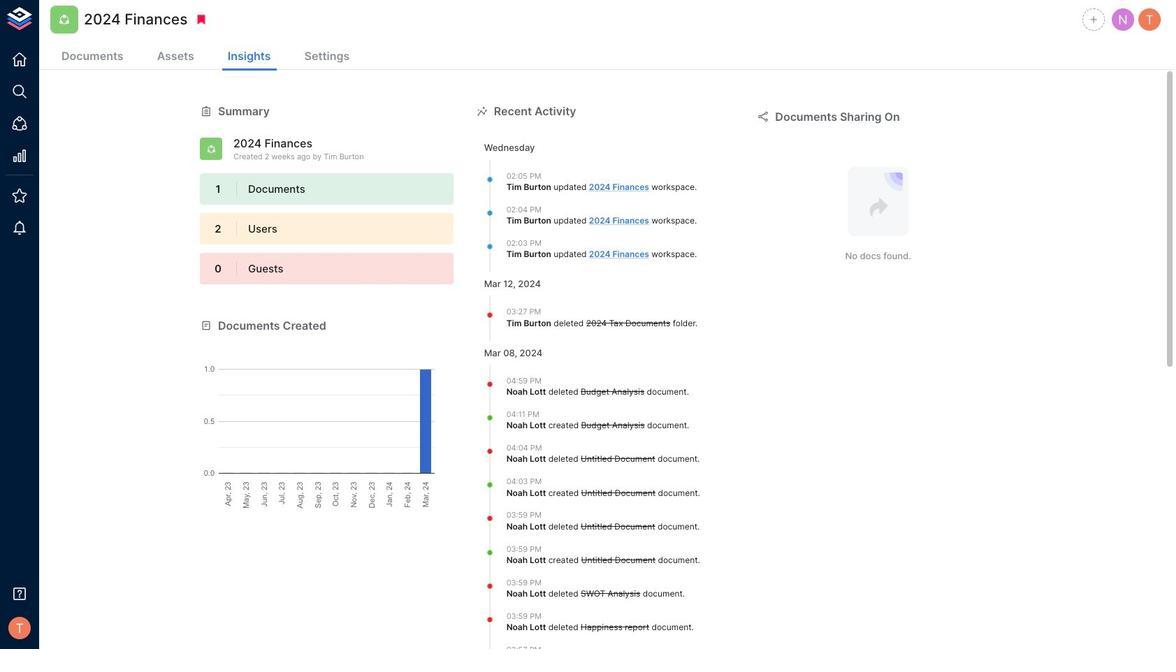 Task type: describe. For each thing, give the bounding box(es) containing it.
a chart. image
[[200, 334, 454, 509]]

a chart. element
[[200, 334, 454, 509]]



Task type: vqa. For each thing, say whether or not it's contained in the screenshot.
A chart. image
yes



Task type: locate. For each thing, give the bounding box(es) containing it.
remove bookmark image
[[195, 13, 208, 26]]



